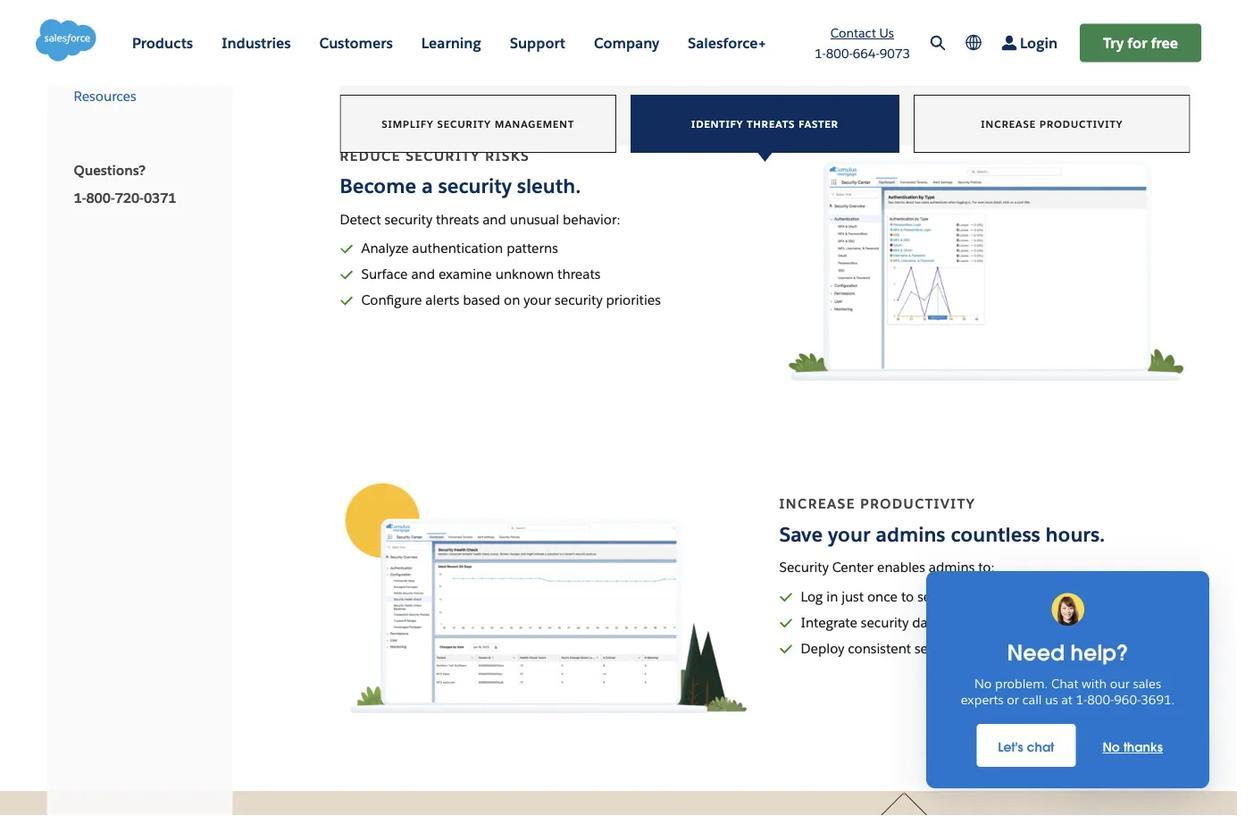 Task type: describe. For each thing, give the bounding box(es) containing it.
no
[[1103, 739, 1121, 755]]

1-800-720-0371
[[74, 189, 177, 207]]

simplify security management link
[[340, 95, 617, 153]]

security center authentication by type dashboard image
[[780, 148, 1191, 389]]

1- inside contact us 1-800-664-9073
[[815, 46, 827, 62]]

let's chat button
[[1060, 739, 1202, 782]]

existing
[[974, 614, 1022, 631]]

720-
[[115, 189, 144, 207]]

on
[[504, 291, 521, 309]]

security down data
[[915, 640, 963, 657]]

management
[[495, 118, 575, 130]]

hours.
[[1046, 522, 1106, 547]]

deploy
[[801, 640, 845, 657]]

security inside "analyze authentication patterns surface and examine unknown threats configure alerts based on your security priorities"
[[555, 291, 603, 309]]

of
[[936, 6, 949, 23]]

countless
[[951, 522, 1041, 547]]

business
[[1025, 614, 1079, 631]]

your inside increase productivity save your admins countless hours.
[[829, 522, 871, 547]]

system
[[976, 6, 1019, 23]]

see
[[918, 588, 939, 605]]

threats inside "analyze authentication patterns surface and examine unknown threats configure alerts based on your security priorities"
[[558, 265, 601, 283]]

detect
[[340, 210, 381, 228]]

integrate
[[801, 614, 858, 631]]

alerts
[[426, 291, 460, 309]]

rollout
[[1119, 588, 1160, 605]]

chat region
[[927, 571, 1210, 788]]

across
[[1045, 588, 1084, 605]]

become
[[340, 173, 417, 199]]

priorities
[[606, 291, 661, 309]]

admins inside increase productivity save your admins countless hours.
[[876, 522, 946, 547]]

consistent
[[848, 640, 912, 657]]

us
[[880, 25, 895, 41]]

resources
[[74, 87, 137, 105]]

just
[[842, 588, 864, 605]]

need help? element
[[927, 571, 1210, 666]]

processes
[[1082, 614, 1143, 631]]

increase productivity
[[982, 118, 1124, 130]]

with
[[944, 614, 971, 631]]

pricing
[[74, 7, 116, 24]]

contact
[[831, 25, 877, 41]]

9073
[[880, 46, 911, 62]]

pricing link
[[74, 0, 206, 36]]

questions?
[[74, 161, 146, 179]]

to
[[902, 588, 915, 605]]

analyze
[[362, 239, 409, 257]]

2 vertical spatial security
[[780, 559, 829, 576]]

simplify
[[382, 118, 434, 130]]

increase productivity save your admins countless hours.
[[780, 495, 1106, 547]]

analyze authentication patterns surface and examine unknown threats configure alerts based on your security priorities
[[362, 239, 661, 309]]

permissions
[[1023, 6, 1097, 23]]

no thanks
[[1103, 739, 1164, 755]]

let's chat
[[999, 739, 1055, 755]]

0 vertical spatial threats
[[748, 118, 796, 130]]

identify threats faster link
[[631, 95, 900, 153]]

help?
[[1071, 639, 1129, 666]]

increase productivity link
[[915, 95, 1191, 153]]

1 horizontal spatial and
[[483, 210, 507, 228]]

contact us link
[[831, 25, 895, 41]]

security up analyze
[[385, 210, 433, 228]]

examine
[[439, 265, 492, 283]]

track the assignment of key system permissions
[[801, 6, 1097, 23]]

security center permissions dashboard image
[[340, 0, 751, 55]]

1- inside 1-800-720-0371 link
[[74, 189, 86, 207]]

enables
[[878, 559, 926, 576]]

save
[[780, 522, 823, 547]]

productivity for increase productivity save your admins countless hours.
[[861, 495, 976, 513]]

risks
[[486, 147, 530, 164]]

sleuth.
[[517, 173, 581, 199]]

chat
[[1028, 739, 1055, 755]]

security for reduce security risks become a security sleuth.
[[406, 147, 481, 164]]

your inside "analyze authentication patterns surface and examine unknown threats configure alerts based on your security priorities"
[[524, 291, 552, 309]]

simplify security management
[[382, 118, 575, 130]]



Task type: locate. For each thing, give the bounding box(es) containing it.
the
[[837, 6, 858, 23]]

reduce security risks become a security sleuth.
[[340, 147, 581, 199]]

app gallery link
[[74, 36, 206, 76]]

reduce
[[340, 147, 401, 164]]

threats
[[748, 118, 796, 130], [436, 210, 479, 228], [558, 265, 601, 283]]

site tools navigation
[[792, 22, 1202, 63]]

2 horizontal spatial your
[[1088, 588, 1115, 605]]

1 horizontal spatial threats
[[558, 265, 601, 283]]

security up detect security threats and unusual behavior:
[[438, 173, 512, 199]]

1 vertical spatial 800-
[[86, 189, 115, 207]]

admins
[[876, 522, 946, 547], [929, 559, 975, 576]]

increase inside increase productivity save your admins countless hours.
[[780, 495, 856, 513]]

0 vertical spatial admins
[[876, 522, 946, 547]]

security left priorities
[[555, 291, 603, 309]]

app
[[74, 47, 99, 64]]

1 horizontal spatial let's
[[1112, 753, 1137, 769]]

1 horizontal spatial your
[[829, 522, 871, 547]]

0 horizontal spatial your
[[524, 291, 552, 309]]

and up "alerts"
[[412, 265, 435, 283]]

security inside reduce security risks become a security sleuth.
[[438, 173, 512, 199]]

800- inside contact us 1-800-664-9073
[[827, 46, 853, 62]]

800- down questions?
[[86, 189, 115, 207]]

need help?
[[1008, 639, 1129, 666]]

security up with
[[943, 588, 990, 605]]

and
[[483, 210, 507, 228], [412, 265, 435, 283]]

1 vertical spatial threats
[[436, 210, 479, 228]]

0 horizontal spatial 800-
[[86, 189, 115, 207]]

log
[[801, 588, 824, 605]]

identify threats faster
[[692, 118, 839, 130]]

your up center
[[829, 522, 871, 547]]

1 vertical spatial increase
[[780, 495, 856, 513]]

productivity
[[1040, 118, 1124, 130], [861, 495, 976, 513]]

let's for let's chat
[[1112, 753, 1137, 769]]

1 vertical spatial 1-
[[74, 189, 86, 207]]

2 vertical spatial your
[[1088, 588, 1115, 605]]

your right on
[[524, 291, 552, 309]]

security up the log
[[780, 559, 829, 576]]

need
[[1008, 639, 1065, 666]]

1 vertical spatial admins
[[929, 559, 975, 576]]

let's chat button
[[977, 724, 1076, 767]]

1-800-664-9073 link
[[815, 46, 911, 62]]

unknown
[[496, 265, 554, 283]]

1-
[[815, 46, 827, 62], [74, 189, 86, 207]]

admins left to:
[[929, 559, 975, 576]]

threats down the patterns
[[558, 265, 601, 283]]

identify
[[692, 118, 744, 130]]

resources link
[[74, 76, 206, 116]]

2 vertical spatial threats
[[558, 265, 601, 283]]

increase down site tools navigation
[[982, 118, 1037, 130]]

2 horizontal spatial threats
[[748, 118, 796, 130]]

0 vertical spatial 1-
[[815, 46, 827, 62]]

1 vertical spatial productivity
[[861, 495, 976, 513]]

configure
[[362, 291, 422, 309]]

0 vertical spatial increase
[[982, 118, 1037, 130]]

unusual
[[510, 210, 560, 228]]

0 vertical spatial productivity
[[1040, 118, 1124, 130]]

increase up save
[[780, 495, 856, 513]]

1 horizontal spatial increase
[[982, 118, 1037, 130]]

0 vertical spatial security
[[437, 118, 492, 130]]

to:
[[979, 559, 995, 576]]

1 vertical spatial security
[[406, 147, 481, 164]]

authentication
[[412, 239, 503, 257]]

patterns
[[507, 239, 559, 257]]

let's chat
[[1112, 753, 1170, 769]]

0 vertical spatial your
[[524, 291, 552, 309]]

increase for increase productivity save your admins countless hours.
[[780, 495, 856, 513]]

800-
[[827, 46, 853, 62], [86, 189, 115, 207]]

security up a
[[406, 147, 481, 164]]

based
[[463, 291, 501, 309]]

let's inside chat region
[[999, 739, 1024, 755]]

1 horizontal spatial 800-
[[827, 46, 853, 62]]

center
[[833, 559, 874, 576]]

0 horizontal spatial and
[[412, 265, 435, 283]]

security inside reduce security risks become a security sleuth.
[[406, 147, 481, 164]]

0 horizontal spatial threats
[[436, 210, 479, 228]]

behavior:
[[563, 210, 621, 228]]

increase for increase productivity
[[982, 118, 1037, 130]]

and left unusual
[[483, 210, 507, 228]]

thanks
[[1124, 739, 1164, 755]]

security for simplify security management
[[437, 118, 492, 130]]

in
[[827, 588, 839, 605]]

0 vertical spatial 800-
[[827, 46, 853, 62]]

0371
[[144, 189, 177, 207]]

threats up authentication
[[436, 210, 479, 228]]

log in just once to see security settings across your rollout integrate security data with existing business processes deploy consistent security policies
[[801, 588, 1160, 657]]

admins up enables
[[876, 522, 946, 547]]

increase
[[982, 118, 1037, 130], [780, 495, 856, 513]]

assignment
[[861, 6, 933, 23]]

security up reduce security risks become a security sleuth.
[[437, 118, 492, 130]]

and inside "analyze authentication patterns surface and examine unknown threats configure alerts based on your security priorities"
[[412, 265, 435, 283]]

security center enables admins to:
[[780, 559, 995, 576]]

productivity inside increase productivity save your admins countless hours.
[[861, 495, 976, 513]]

security down once
[[861, 614, 909, 631]]

1 vertical spatial your
[[829, 522, 871, 547]]

key
[[952, 6, 973, 23]]

policies
[[967, 640, 1014, 657]]

1- down questions?
[[74, 189, 86, 207]]

surface
[[362, 265, 408, 283]]

your up the processes
[[1088, 588, 1115, 605]]

0 horizontal spatial productivity
[[861, 495, 976, 513]]

faster
[[799, 118, 839, 130]]

increase inside increase productivity link
[[982, 118, 1037, 130]]

once
[[868, 588, 898, 605]]

threats left 'faster'
[[748, 118, 796, 130]]

let's for let's chat
[[999, 739, 1024, 755]]

security
[[437, 118, 492, 130], [406, 147, 481, 164], [780, 559, 829, 576]]

gallery
[[103, 47, 146, 64]]

1-800-720-0371 link
[[74, 189, 206, 208]]

0 vertical spatial and
[[483, 210, 507, 228]]

contact us 1-800-664-9073
[[815, 25, 911, 62]]

1 horizontal spatial 1-
[[815, 46, 827, 62]]

app gallery
[[74, 47, 146, 64]]

settings
[[994, 588, 1042, 605]]

1 horizontal spatial productivity
[[1040, 118, 1124, 130]]

data
[[913, 614, 940, 631]]

your
[[524, 291, 552, 309], [829, 522, 871, 547], [1088, 588, 1115, 605]]

chat
[[1141, 753, 1170, 769]]

productivity for increase productivity
[[1040, 118, 1124, 130]]

security center health check score for multiple tenants image
[[340, 478, 751, 719]]

track
[[801, 6, 834, 23]]

0 horizontal spatial let's
[[999, 739, 1024, 755]]

1 vertical spatial and
[[412, 265, 435, 283]]

detect security threats and unusual behavior:
[[340, 210, 621, 228]]

a
[[422, 173, 433, 199]]

664-
[[853, 46, 880, 62]]

no thanks button
[[1098, 724, 1201, 767]]

0 horizontal spatial increase
[[780, 495, 856, 513]]

800- down contact
[[827, 46, 853, 62]]

1- down track
[[815, 46, 827, 62]]

your inside the log in just once to see security settings across your rollout integrate security data with existing business processes deploy consistent security policies
[[1088, 588, 1115, 605]]

0 horizontal spatial 1-
[[74, 189, 86, 207]]



Task type: vqa. For each thing, say whether or not it's contained in the screenshot.
Analyze
yes



